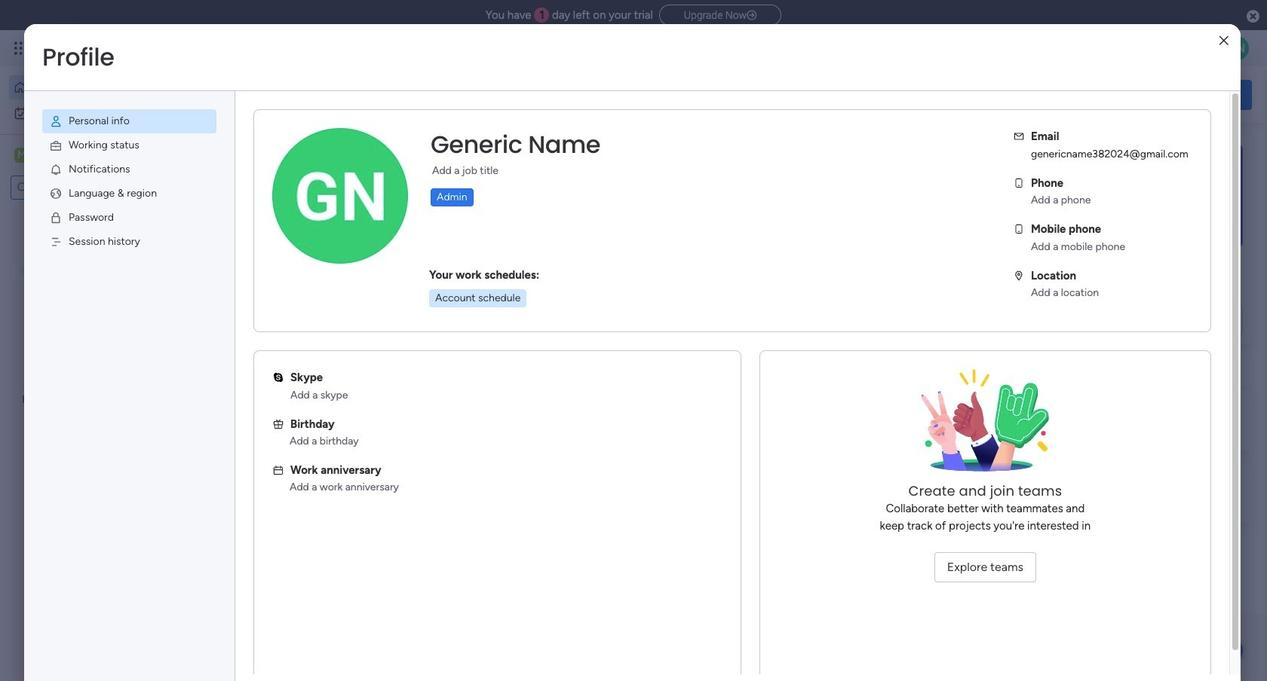 Task type: describe. For each thing, give the bounding box(es) containing it.
public board image
[[252, 305, 269, 322]]

Search in workspace field
[[32, 179, 108, 196]]

1 menu item from the top
[[42, 109, 216, 134]]

no teams image
[[910, 370, 1061, 483]]

3 menu item from the top
[[42, 158, 216, 182]]

workspace selection element
[[14, 146, 126, 166]]

generic name image
[[1225, 36, 1249, 60]]

notifications image
[[49, 163, 63, 177]]

language & region image
[[49, 187, 63, 201]]

working status image
[[49, 139, 63, 152]]

close my workspaces image
[[233, 440, 251, 458]]

2 menu item from the top
[[42, 134, 216, 158]]

add to favorites image
[[450, 306, 465, 321]]

v2 bolt switch image
[[1156, 86, 1164, 103]]

component image
[[501, 329, 515, 343]]

personal info image
[[49, 115, 63, 128]]

quick search results list box
[[233, 171, 990, 371]]

1 vertical spatial workspace image
[[258, 485, 294, 522]]

menu menu
[[24, 91, 235, 272]]

close image
[[1219, 35, 1229, 46]]



Task type: locate. For each thing, give the bounding box(es) containing it.
component image
[[252, 329, 266, 343]]

4 menu item from the top
[[42, 182, 216, 206]]

public board image
[[501, 305, 518, 322]]

0 vertical spatial workspace image
[[14, 147, 29, 164]]

select product image
[[14, 41, 29, 56]]

None field
[[427, 129, 604, 161]]

close recently visited image
[[233, 153, 251, 171]]

templates image image
[[1039, 144, 1239, 248]]

menu item
[[42, 109, 216, 134], [42, 134, 216, 158], [42, 158, 216, 182], [42, 182, 216, 206], [42, 206, 216, 230], [42, 230, 216, 254]]

open update feed (inbox) image
[[233, 389, 251, 407]]

option up workspace selection element
[[9, 101, 183, 125]]

0 vertical spatial option
[[9, 75, 183, 100]]

5 menu item from the top
[[42, 206, 216, 230]]

session history image
[[49, 235, 63, 249]]

option up the personal info icon at top left
[[9, 75, 183, 100]]

v2 user feedback image
[[1038, 86, 1049, 103]]

2 option from the top
[[9, 101, 183, 125]]

getting started element
[[1026, 390, 1252, 451]]

option
[[9, 75, 183, 100], [9, 101, 183, 125]]

clear search image
[[109, 180, 124, 195]]

1 vertical spatial option
[[9, 101, 183, 125]]

0 horizontal spatial workspace image
[[14, 147, 29, 164]]

password image
[[49, 211, 63, 225]]

1 option from the top
[[9, 75, 183, 100]]

workspace image
[[14, 147, 29, 164], [258, 485, 294, 522]]

dapulse rightstroke image
[[747, 10, 757, 21]]

workspace image inside workspace selection element
[[14, 147, 29, 164]]

dapulse close image
[[1247, 9, 1260, 24]]

1 horizontal spatial workspace image
[[258, 485, 294, 522]]

6 menu item from the top
[[42, 230, 216, 254]]



Task type: vqa. For each thing, say whether or not it's contained in the screenshot.
second "row" from the bottom
no



